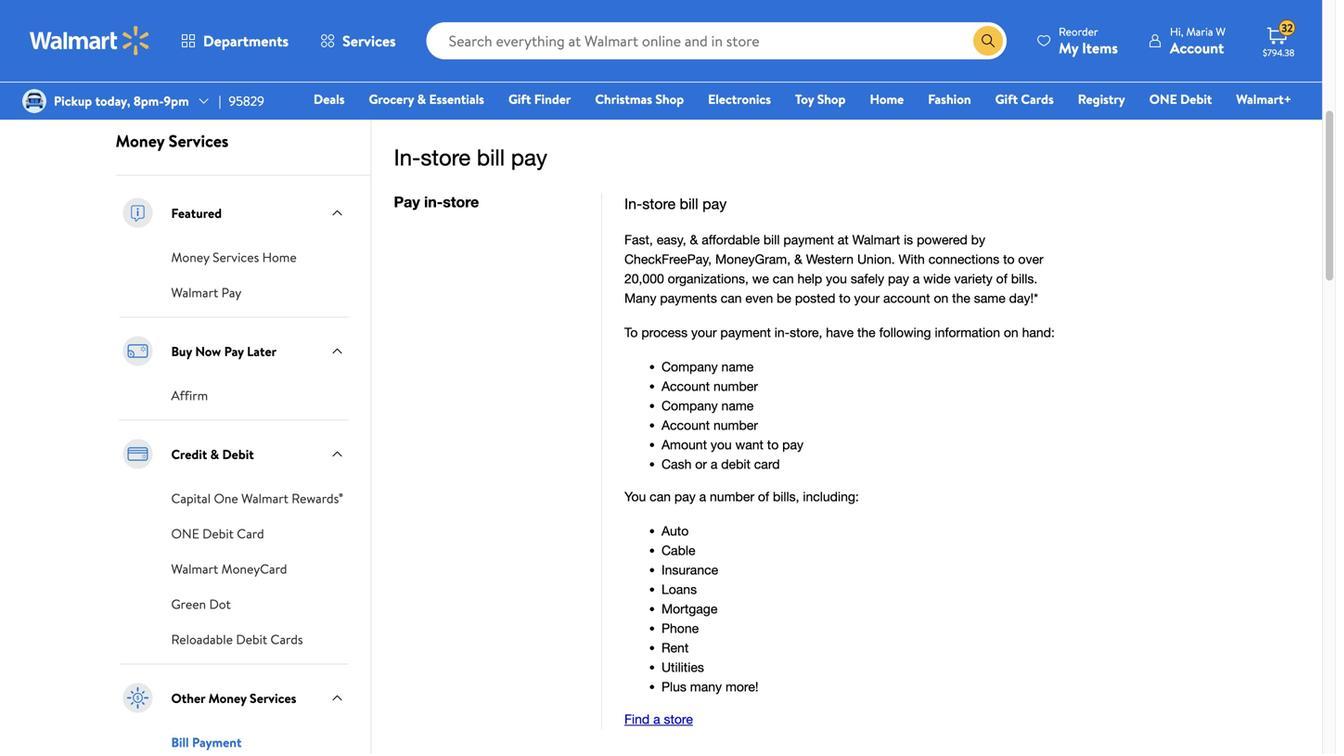 Task type: vqa. For each thing, say whether or not it's contained in the screenshot.
How list item
no



Task type: describe. For each thing, give the bounding box(es) containing it.
electronics
[[709, 90, 772, 108]]

services inside dropdown button
[[343, 31, 396, 51]]

electronics link
[[700, 89, 780, 109]]

card
[[237, 525, 264, 543]]

today,
[[95, 92, 130, 110]]

walmart for walmart pay
[[171, 284, 218, 302]]

gift cards
[[996, 90, 1054, 108]]

affirm
[[171, 387, 208, 405]]

pickup
[[54, 92, 92, 110]]

|
[[219, 92, 221, 110]]

payment
[[192, 734, 242, 752]]

gift finder
[[509, 90, 571, 108]]

& for credit
[[210, 446, 219, 464]]

buy
[[171, 342, 192, 361]]

search icon image
[[981, 33, 996, 48]]

maria
[[1187, 24, 1214, 39]]

grocery
[[369, 90, 414, 108]]

& for grocery
[[417, 90, 426, 108]]

green dot
[[171, 596, 231, 614]]

2 vertical spatial money
[[209, 690, 247, 708]]

credit & debit
[[171, 446, 254, 464]]

money for money services home
[[171, 248, 210, 267]]

1 vertical spatial pay
[[224, 342, 244, 361]]

green dot link
[[171, 594, 231, 614]]

hi,
[[1171, 24, 1184, 39]]

walmart+
[[1237, 90, 1292, 108]]

9pm
[[164, 92, 189, 110]]

finder
[[535, 90, 571, 108]]

one debit card link
[[171, 523, 264, 544]]

capital one walmart rewards®
[[171, 490, 343, 508]]

1 vertical spatial walmart
[[241, 490, 289, 508]]

0 vertical spatial pay
[[222, 284, 242, 302]]

registry link
[[1070, 89, 1134, 109]]

money services home
[[171, 248, 297, 267]]

one for one debit
[[1150, 90, 1178, 108]]

buy now pay later image
[[119, 333, 156, 370]]

my
[[1059, 38, 1079, 58]]

0 horizontal spatial cards
[[271, 631, 303, 649]]

grocery & essentials
[[369, 90, 485, 108]]

one debit
[[1150, 90, 1213, 108]]

fashion
[[929, 90, 972, 108]]

32
[[1282, 20, 1294, 36]]

other money services image
[[119, 680, 156, 717]]

later
[[247, 342, 277, 361]]

bill payment
[[171, 734, 242, 752]]

credit & debit image
[[119, 436, 156, 473]]

reloadable debit cards link
[[171, 629, 303, 650]]

deals
[[314, 90, 345, 108]]

credit
[[171, 446, 207, 464]]

one debit card
[[171, 525, 264, 543]]

other money services
[[171, 690, 297, 708]]

home link
[[862, 89, 913, 109]]

0 vertical spatial cards
[[1022, 90, 1054, 108]]

departments button
[[165, 19, 305, 63]]

toy shop
[[796, 90, 846, 108]]

gift cards link
[[987, 89, 1063, 109]]

moneycard
[[222, 560, 287, 579]]

fashion link
[[920, 89, 980, 109]]

walmart moneycard link
[[171, 559, 287, 579]]

Search search field
[[427, 22, 1007, 59]]

toy
[[796, 90, 815, 108]]

95829
[[229, 92, 265, 110]]



Task type: locate. For each thing, give the bounding box(es) containing it.
pickup today, 8pm-9pm
[[54, 92, 189, 110]]

christmas shop
[[595, 90, 684, 108]]

buy now pay later
[[171, 342, 277, 361]]

debit left card
[[203, 525, 234, 543]]

1 vertical spatial one
[[171, 525, 199, 543]]

capital one walmart rewards® link
[[171, 488, 343, 508]]

1 vertical spatial cards
[[271, 631, 303, 649]]

money up walmart pay link on the top left
[[171, 248, 210, 267]]

& right credit
[[210, 446, 219, 464]]

debit for one debit card
[[203, 525, 234, 543]]

rewards®
[[292, 490, 343, 508]]

now
[[195, 342, 221, 361]]

debit for one debit
[[1181, 90, 1213, 108]]

home inside money services home link
[[262, 248, 297, 267]]

shop for toy shop
[[818, 90, 846, 108]]

 image
[[22, 89, 46, 113]]

other
[[171, 690, 205, 708]]

1 shop from the left
[[656, 90, 684, 108]]

money for money services
[[116, 130, 165, 153]]

walmart pay link
[[171, 282, 242, 302]]

home
[[870, 90, 904, 108], [262, 248, 297, 267]]

cards
[[1022, 90, 1054, 108], [271, 631, 303, 649]]

0 vertical spatial home
[[870, 90, 904, 108]]

account
[[1171, 38, 1225, 58]]

pay
[[222, 284, 242, 302], [224, 342, 244, 361]]

1 horizontal spatial one
[[1150, 90, 1178, 108]]

walmart down 'money services home'
[[171, 284, 218, 302]]

1 horizontal spatial shop
[[818, 90, 846, 108]]

items
[[1083, 38, 1119, 58]]

Walmart Site-Wide search field
[[427, 22, 1007, 59]]

0 horizontal spatial shop
[[656, 90, 684, 108]]

money
[[116, 130, 165, 153], [171, 248, 210, 267], [209, 690, 247, 708]]

shop for christmas shop
[[656, 90, 684, 108]]

affirm link
[[171, 385, 208, 405]]

gift right fashion
[[996, 90, 1019, 108]]

0 vertical spatial one
[[1150, 90, 1178, 108]]

1 gift from the left
[[509, 90, 531, 108]]

services
[[343, 31, 396, 51], [169, 130, 229, 153], [213, 248, 259, 267], [250, 690, 297, 708]]

capital
[[171, 490, 211, 508]]

debit down the account
[[1181, 90, 1213, 108]]

debit up one
[[222, 446, 254, 464]]

1 horizontal spatial home
[[870, 90, 904, 108]]

0 horizontal spatial &
[[210, 446, 219, 464]]

one for one debit card
[[171, 525, 199, 543]]

shop right toy
[[818, 90, 846, 108]]

gift finder link
[[500, 89, 580, 109]]

departments
[[203, 31, 289, 51]]

walmart image
[[30, 26, 150, 56]]

one
[[214, 490, 238, 508]]

featured image
[[119, 195, 156, 232]]

green
[[171, 596, 206, 614]]

reloadable
[[171, 631, 233, 649]]

1 horizontal spatial cards
[[1022, 90, 1054, 108]]

gift left finder
[[509, 90, 531, 108]]

1 vertical spatial home
[[262, 248, 297, 267]]

money services
[[116, 130, 229, 153]]

1 horizontal spatial gift
[[996, 90, 1019, 108]]

0 horizontal spatial home
[[262, 248, 297, 267]]

registry
[[1079, 90, 1126, 108]]

services up the grocery at left top
[[343, 31, 396, 51]]

gift for gift finder
[[509, 90, 531, 108]]

hi, maria w account
[[1171, 24, 1226, 58]]

8pm-
[[134, 92, 164, 110]]

2 shop from the left
[[818, 90, 846, 108]]

deals link
[[305, 89, 353, 109]]

bill payment link
[[171, 732, 242, 753]]

0 vertical spatial money
[[116, 130, 165, 153]]

essentials
[[429, 90, 485, 108]]

one down the capital
[[171, 525, 199, 543]]

&
[[417, 90, 426, 108], [210, 446, 219, 464]]

walmart+ link
[[1229, 89, 1301, 109]]

w
[[1217, 24, 1226, 39]]

featured
[[171, 204, 222, 222]]

toy shop link
[[787, 89, 855, 109]]

walmart
[[171, 284, 218, 302], [241, 490, 289, 508], [171, 560, 218, 579]]

grocery & essentials link
[[361, 89, 493, 109]]

pay down 'money services home'
[[222, 284, 242, 302]]

reorder my items
[[1059, 24, 1119, 58]]

services button
[[305, 19, 412, 63]]

walmart up green dot 'link'
[[171, 560, 218, 579]]

shop
[[656, 90, 684, 108], [818, 90, 846, 108]]

$794.38
[[1264, 46, 1295, 59]]

home inside home link
[[870, 90, 904, 108]]

1 vertical spatial &
[[210, 446, 219, 464]]

cards down moneycard
[[271, 631, 303, 649]]

reloadable debit cards
[[171, 631, 303, 649]]

gift for gift cards
[[996, 90, 1019, 108]]

gift
[[509, 90, 531, 108], [996, 90, 1019, 108]]

debit for reloadable debit cards
[[236, 631, 268, 649]]

debit right reloadable
[[236, 631, 268, 649]]

1 vertical spatial money
[[171, 248, 210, 267]]

cards left registry at right top
[[1022, 90, 1054, 108]]

debit
[[1181, 90, 1213, 108], [222, 446, 254, 464], [203, 525, 234, 543], [236, 631, 268, 649]]

christmas
[[595, 90, 653, 108]]

walmart up card
[[241, 490, 289, 508]]

pay right now
[[224, 342, 244, 361]]

walmart moneycard
[[171, 560, 287, 579]]

| 95829
[[219, 92, 265, 110]]

0 horizontal spatial gift
[[509, 90, 531, 108]]

2 vertical spatial walmart
[[171, 560, 218, 579]]

1 horizontal spatial &
[[417, 90, 426, 108]]

0 vertical spatial &
[[417, 90, 426, 108]]

services down reloadable debit cards
[[250, 690, 297, 708]]

walmart for walmart moneycard
[[171, 560, 218, 579]]

dot
[[209, 596, 231, 614]]

services down |
[[169, 130, 229, 153]]

money down 8pm-
[[116, 130, 165, 153]]

one
[[1150, 90, 1178, 108], [171, 525, 199, 543]]

reorder
[[1059, 24, 1099, 39]]

one down the account
[[1150, 90, 1178, 108]]

christmas shop link
[[587, 89, 693, 109]]

money right other
[[209, 690, 247, 708]]

0 vertical spatial walmart
[[171, 284, 218, 302]]

services up walmart pay link on the top left
[[213, 248, 259, 267]]

2 gift from the left
[[996, 90, 1019, 108]]

& right the grocery at left top
[[417, 90, 426, 108]]

0 horizontal spatial one
[[171, 525, 199, 543]]

bill
[[171, 734, 189, 752]]

walmart pay
[[171, 284, 242, 302]]

one debit link
[[1142, 89, 1221, 109]]

money services home link
[[171, 247, 297, 267]]

shop right christmas
[[656, 90, 684, 108]]



